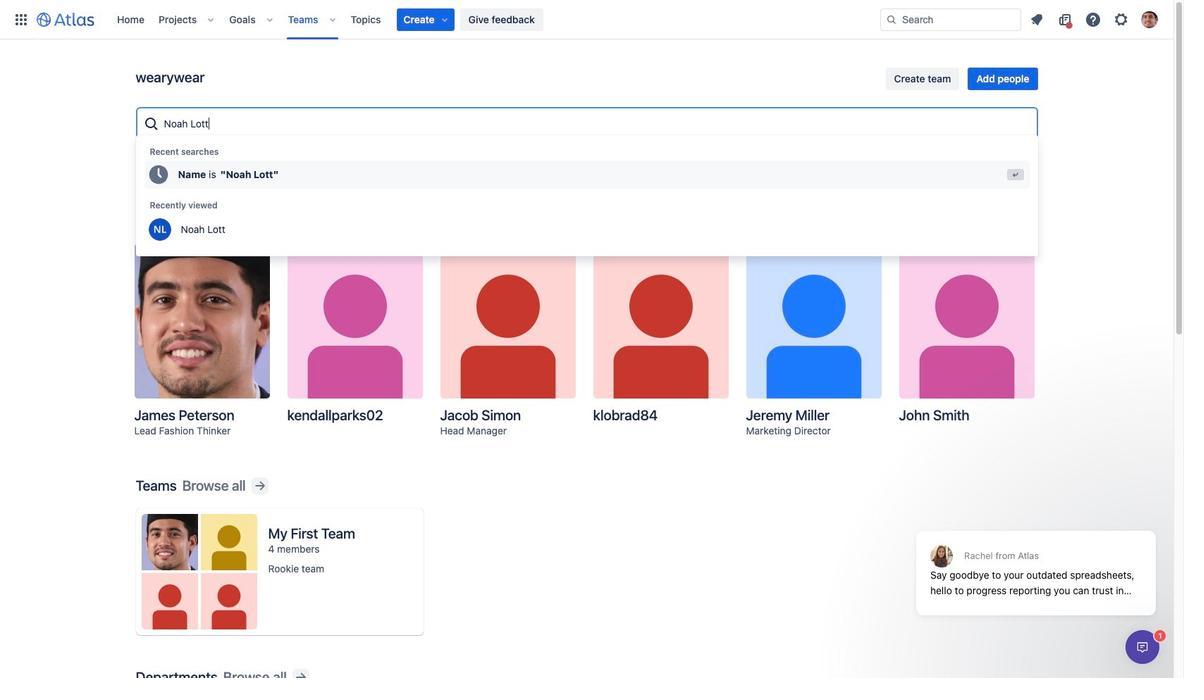 Task type: vqa. For each thing, say whether or not it's contained in the screenshot.
Search for people and teams field
yes



Task type: locate. For each thing, give the bounding box(es) containing it.
0 horizontal spatial browse all image
[[251, 478, 268, 495]]

banner
[[0, 0, 1174, 39]]

0 vertical spatial browse all image
[[251, 478, 268, 495]]

Search field
[[881, 8, 1022, 31]]

search for people and teams image
[[143, 116, 160, 133]]

settings image
[[1113, 11, 1130, 28]]

dialog
[[909, 497, 1163, 627], [1126, 631, 1160, 665]]

Search for people and teams field
[[160, 111, 1031, 137]]

top element
[[8, 0, 881, 39]]

browse all image
[[251, 478, 268, 495], [292, 670, 309, 679]]

None search field
[[881, 8, 1022, 31]]

switch to... image
[[13, 11, 30, 28]]

1 vertical spatial browse all image
[[292, 670, 309, 679]]

notifications image
[[1029, 11, 1046, 28]]



Task type: describe. For each thing, give the bounding box(es) containing it.
search image
[[886, 14, 897, 25]]

recent search image
[[147, 164, 170, 186]]

help image
[[1085, 11, 1102, 28]]

1 horizontal spatial browse all image
[[292, 670, 309, 679]]

account image
[[1141, 11, 1158, 28]]

0 vertical spatial dialog
[[909, 497, 1163, 627]]

1 vertical spatial dialog
[[1126, 631, 1160, 665]]



